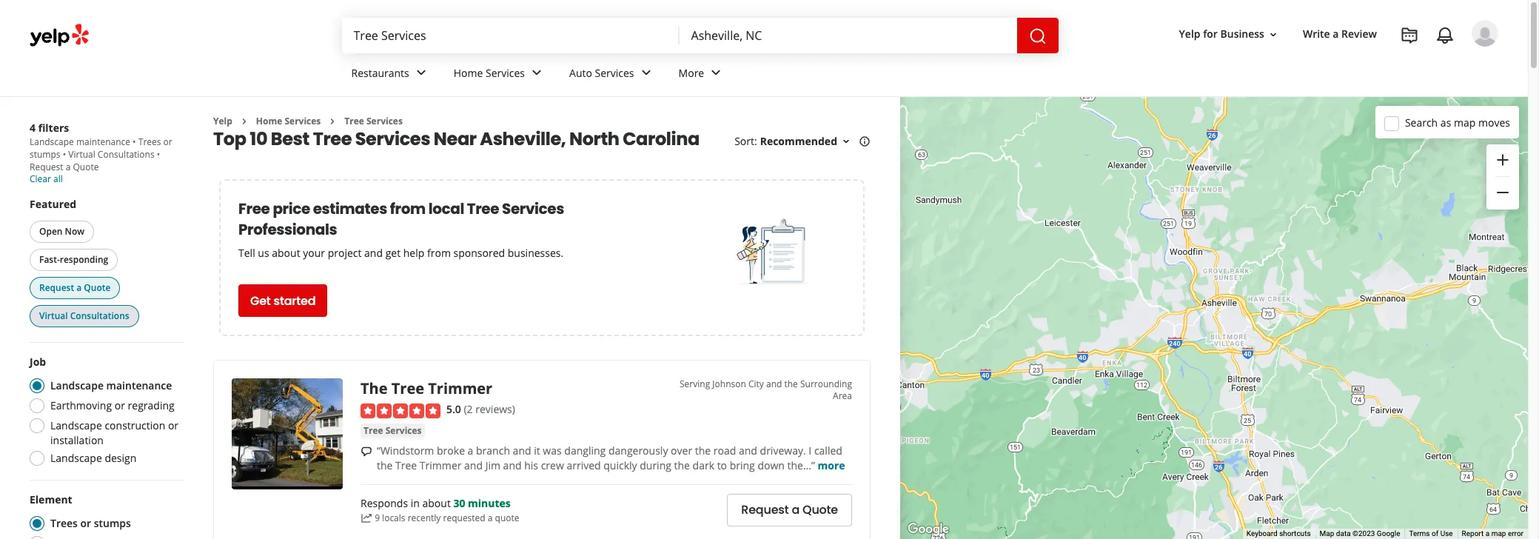 Task type: describe. For each thing, give the bounding box(es) containing it.
shortcuts
[[1280, 530, 1311, 538]]

quickly
[[604, 458, 637, 472]]

more
[[679, 66, 704, 80]]

clear
[[30, 173, 51, 185]]

top
[[213, 127, 246, 151]]

(2
[[464, 402, 473, 417]]

write a review link
[[1298, 21, 1383, 48]]

free
[[238, 199, 270, 220]]

yelp link
[[213, 115, 232, 127]]

and left it
[[513, 443, 531, 458]]

zoom out image
[[1495, 184, 1512, 202]]

map for error
[[1492, 530, 1507, 538]]

1 horizontal spatial request a quote
[[742, 502, 838, 519]]

option group containing job
[[25, 355, 184, 470]]

2 horizontal spatial •
[[157, 148, 160, 161]]

search
[[1406, 115, 1438, 129]]

design
[[105, 451, 137, 465]]

filters
[[38, 121, 69, 135]]

more
[[818, 458, 845, 472]]

yelp for yelp link
[[213, 115, 232, 127]]

landscape maintenance
[[50, 378, 172, 393]]

tree down restaurants
[[345, 115, 364, 127]]

the tree trimmer image
[[232, 379, 343, 490]]

maintenance for landscape maintenance
[[106, 378, 172, 393]]

5.0
[[447, 402, 461, 417]]

virtual consultations button
[[30, 305, 139, 327]]

job
[[30, 355, 46, 369]]

landscape for landscape construction or installation
[[50, 418, 102, 433]]

branch
[[476, 443, 510, 458]]

map
[[1320, 530, 1335, 538]]

0 vertical spatial tree services link
[[345, 115, 403, 127]]

map data ©2023 google
[[1320, 530, 1401, 538]]

johnson
[[713, 378, 746, 391]]

cj b. image
[[1472, 20, 1499, 47]]

tree right best
[[313, 127, 352, 151]]

tree inside button
[[364, 424, 383, 437]]

or down "landscape design"
[[80, 516, 91, 530]]

tree inside free price estimates from local tree services professionals tell us about your project and get help from sponsored businesses.
[[467, 199, 499, 220]]

dark
[[693, 458, 715, 472]]

landscape construction or installation
[[50, 418, 179, 447]]

a down minutes
[[488, 512, 493, 525]]

bring
[[730, 458, 755, 472]]

16 chevron down v2 image
[[841, 136, 852, 148]]

fast-
[[39, 253, 60, 266]]

notifications image
[[1437, 27, 1455, 44]]

as
[[1441, 115, 1452, 129]]

element
[[30, 493, 72, 507]]

review
[[1342, 27, 1378, 41]]

sponsored
[[454, 246, 505, 260]]

map for moves
[[1455, 115, 1476, 129]]

1 vertical spatial about
[[422, 497, 451, 511]]

and left jim
[[464, 458, 483, 472]]

free price estimates from local tree services professionals image
[[737, 216, 811, 290]]

it
[[534, 443, 540, 458]]

report a map error
[[1462, 530, 1524, 538]]

virtual inside button
[[39, 310, 68, 322]]

none field near
[[691, 27, 1005, 44]]

1 vertical spatial request a quote button
[[727, 494, 852, 526]]

more link
[[667, 53, 737, 96]]

down
[[758, 458, 785, 472]]

16 chevron right v2 image for home services
[[238, 115, 250, 127]]

4 filters
[[30, 121, 69, 135]]

tell
[[238, 246, 255, 260]]

trimmer inside '"windstorm broke a branch and it was dangling dangerously over the road and driveway. i called the tree trimmer and jim and his crew arrived quickly during the dark to bring down the…"'
[[420, 458, 462, 472]]

sort:
[[735, 134, 757, 148]]

and up bring
[[739, 443, 758, 458]]

the up "dark"
[[695, 443, 711, 458]]

services inside auto services link
[[595, 66, 634, 80]]

more link
[[818, 458, 845, 472]]

9
[[375, 512, 380, 525]]

0 horizontal spatial home
[[256, 115, 282, 127]]

services inside free price estimates from local tree services professionals tell us about your project and get help from sponsored businesses.
[[502, 199, 564, 220]]

the…"
[[788, 458, 815, 472]]

5 star rating image
[[361, 403, 441, 418]]

the tree trimmer link
[[361, 379, 493, 399]]

maintenance for landscape maintenance •
[[76, 136, 130, 148]]

16 trending v2 image
[[361, 513, 373, 524]]

24 chevron down v2 image for more
[[707, 64, 725, 82]]

error
[[1509, 530, 1524, 538]]

data
[[1337, 530, 1351, 538]]

the down over
[[674, 458, 690, 472]]

zoom in image
[[1495, 151, 1512, 169]]

landscape design
[[50, 451, 137, 465]]

in
[[411, 497, 420, 511]]

your
[[303, 246, 325, 260]]

auto services
[[570, 66, 634, 80]]

• virtual consultations • request a quote
[[30, 148, 160, 173]]

business
[[1221, 27, 1265, 41]]

responds in about 30 minutes
[[361, 497, 511, 511]]

yelp for business button
[[1174, 21, 1286, 48]]

responds
[[361, 497, 408, 511]]

16 info v2 image
[[859, 136, 871, 148]]

quote for request a quote button within the "featured" group
[[84, 281, 111, 294]]

services down restaurants link
[[367, 115, 403, 127]]

terms of use
[[1410, 530, 1454, 538]]

10
[[250, 127, 267, 151]]

moves
[[1479, 115, 1511, 129]]

9 locals recently requested a quote
[[375, 512, 520, 525]]

to
[[717, 458, 727, 472]]

open
[[39, 225, 63, 238]]

about inside free price estimates from local tree services professionals tell us about your project and get help from sponsored businesses.
[[272, 246, 300, 260]]

recommended button
[[760, 134, 852, 148]]

0 horizontal spatial •
[[63, 148, 66, 161]]

yelp for yelp for business
[[1179, 27, 1201, 41]]

google image
[[904, 520, 953, 539]]

trees or stumps inside "option group"
[[50, 516, 131, 530]]

write a review
[[1303, 27, 1378, 41]]

a down the…"
[[792, 502, 800, 519]]

keyboard shortcuts
[[1247, 530, 1311, 538]]

16 speech v2 image
[[361, 446, 373, 457]]

the
[[361, 379, 388, 399]]

stumps inside trees or stumps
[[30, 148, 60, 161]]

services right 10
[[285, 115, 321, 127]]

serving johnson city and the surrounding area
[[680, 378, 852, 402]]

home services inside business categories element
[[454, 66, 525, 80]]

4
[[30, 121, 36, 135]]

restaurants
[[351, 66, 409, 80]]

his
[[525, 458, 538, 472]]

request for bottommost request a quote button
[[742, 502, 789, 519]]

north
[[570, 127, 620, 151]]

terms
[[1410, 530, 1431, 538]]

restaurants link
[[340, 53, 442, 96]]

option group containing element
[[25, 493, 184, 539]]



Task type: locate. For each thing, give the bounding box(es) containing it.
24 chevron down v2 image inside more link
[[707, 64, 725, 82]]

0 vertical spatial trimmer
[[428, 379, 493, 399]]

24 chevron down v2 image left auto
[[528, 64, 546, 82]]

reviews)
[[476, 402, 515, 417]]

write
[[1303, 27, 1331, 41]]

request inside "featured" group
[[39, 281, 74, 294]]

tree services down 5 star rating image
[[364, 424, 422, 437]]

report a map error link
[[1462, 530, 1524, 538]]

home services right top
[[256, 115, 321, 127]]

called
[[815, 443, 843, 458]]

stumps down design
[[94, 516, 131, 530]]

landscape up the earthmoving
[[50, 378, 104, 393]]

services right auto
[[595, 66, 634, 80]]

map region
[[769, 0, 1540, 539]]

the inside serving johnson city and the surrounding area
[[785, 378, 798, 391]]

home right top
[[256, 115, 282, 127]]

request a quote button inside "featured" group
[[30, 277, 120, 299]]

1 vertical spatial home services
[[256, 115, 321, 127]]

1 vertical spatial from
[[427, 246, 451, 260]]

24 chevron down v2 image right auto services
[[637, 64, 655, 82]]

24 chevron down v2 image inside restaurants link
[[412, 64, 430, 82]]

stumps inside "option group"
[[94, 516, 131, 530]]

0 vertical spatial request a quote button
[[30, 277, 120, 299]]

consultations inside button
[[70, 310, 129, 322]]

yelp inside button
[[1179, 27, 1201, 41]]

request down fast-
[[39, 281, 74, 294]]

1 horizontal spatial map
[[1492, 530, 1507, 538]]

16 chevron right v2 image right yelp link
[[238, 115, 250, 127]]

30
[[454, 497, 465, 511]]

trees inside "option group"
[[50, 516, 78, 530]]

and inside serving johnson city and the surrounding area
[[767, 378, 782, 391]]

a right report
[[1486, 530, 1490, 538]]

home services down find text field
[[454, 66, 525, 80]]

1 vertical spatial consultations
[[70, 310, 129, 322]]

0 horizontal spatial 24 chevron down v2 image
[[528, 64, 546, 82]]

24 chevron down v2 image for home services
[[528, 64, 546, 82]]

keyboard
[[1247, 530, 1278, 538]]

trimmer up 5.0 at the left of page
[[428, 379, 493, 399]]

landscape up the installation
[[50, 418, 102, 433]]

virtual up job on the bottom left
[[39, 310, 68, 322]]

and inside free price estimates from local tree services professionals tell us about your project and get help from sponsored businesses.
[[364, 246, 383, 260]]

group
[[1487, 144, 1520, 210]]

map right as at the right top of the page
[[1455, 115, 1476, 129]]

or inside trees or stumps
[[163, 136, 172, 148]]

0 vertical spatial consultations
[[98, 148, 155, 161]]

a inside • virtual consultations • request a quote
[[66, 161, 71, 173]]

about right us
[[272, 246, 300, 260]]

0 vertical spatial home services
[[454, 66, 525, 80]]

map left error
[[1492, 530, 1507, 538]]

0 vertical spatial stumps
[[30, 148, 60, 161]]

area
[[833, 390, 852, 402]]

report
[[1462, 530, 1484, 538]]

a right all
[[66, 161, 71, 173]]

or inside the landscape construction or installation
[[168, 418, 179, 433]]

0 vertical spatial map
[[1455, 115, 1476, 129]]

0 vertical spatial yelp
[[1179, 27, 1201, 41]]

1 horizontal spatial virtual
[[68, 148, 95, 161]]

landscape inside the landscape construction or installation
[[50, 418, 102, 433]]

quote for bottommost request a quote button
[[803, 502, 838, 519]]

1 vertical spatial request a quote
[[742, 502, 838, 519]]

none field find
[[354, 27, 668, 44]]

map
[[1455, 115, 1476, 129], [1492, 530, 1507, 538]]

request a quote button down fast-responding button at the left
[[30, 277, 120, 299]]

quote up virtual consultations
[[84, 281, 111, 294]]

tree inside '"windstorm broke a branch and it was dangling dangerously over the road and driveway. i called the tree trimmer and jim and his crew arrived quickly during the dark to bring down the…"'
[[395, 458, 417, 472]]

tree up 16 speech v2 image on the left bottom of page
[[364, 424, 383, 437]]

home inside business categories element
[[454, 66, 483, 80]]

1 24 chevron down v2 image from the left
[[412, 64, 430, 82]]

quote
[[495, 512, 520, 525]]

1 vertical spatial request
[[39, 281, 74, 294]]

1 vertical spatial trees
[[50, 516, 78, 530]]

services down 5 star rating image
[[386, 424, 422, 437]]

1 vertical spatial option group
[[25, 493, 184, 539]]

request up featured
[[30, 161, 63, 173]]

a right broke
[[468, 443, 474, 458]]

started
[[274, 292, 316, 310]]

©2023
[[1353, 530, 1376, 538]]

earthmoving
[[50, 398, 112, 413]]

1 horizontal spatial none field
[[691, 27, 1005, 44]]

help
[[403, 246, 425, 260]]

request a quote inside "featured" group
[[39, 281, 111, 294]]

search as map moves
[[1406, 115, 1511, 129]]

1 vertical spatial trees or stumps
[[50, 516, 131, 530]]

0 horizontal spatial map
[[1455, 115, 1476, 129]]

the right city
[[785, 378, 798, 391]]

0 vertical spatial maintenance
[[76, 136, 130, 148]]

a down fast-responding button at the left
[[76, 281, 82, 294]]

tree services link down 5 star rating image
[[361, 423, 425, 438]]

get
[[250, 292, 271, 310]]

the tree trimmer
[[361, 379, 493, 399]]

use
[[1441, 530, 1454, 538]]

carolina
[[623, 127, 700, 151]]

for
[[1204, 27, 1218, 41]]

yelp
[[1179, 27, 1201, 41], [213, 115, 232, 127]]

or down "regrading"
[[168, 418, 179, 433]]

0 horizontal spatial request a quote button
[[30, 277, 120, 299]]

yelp left 10
[[213, 115, 232, 127]]

request for request a quote button within the "featured" group
[[39, 281, 74, 294]]

0 vertical spatial request a quote
[[39, 281, 111, 294]]

free price estimates from local tree services professionals tell us about your project and get help from sponsored businesses.
[[238, 199, 564, 260]]

virtual down "filters"
[[68, 148, 95, 161]]

0 vertical spatial home
[[454, 66, 483, 80]]

2 24 chevron down v2 image from the left
[[637, 64, 655, 82]]

driveway.
[[760, 443, 806, 458]]

landscape down the installation
[[50, 451, 102, 465]]

and right city
[[767, 378, 782, 391]]

and left get
[[364, 246, 383, 260]]

a inside "featured" group
[[76, 281, 82, 294]]

clear all link
[[30, 173, 63, 185]]

business categories element
[[340, 53, 1499, 96]]

1 vertical spatial map
[[1492, 530, 1507, 538]]

responding
[[60, 253, 108, 266]]

landscape for landscape design
[[50, 451, 102, 465]]

quote inside "featured" group
[[84, 281, 111, 294]]

user actions element
[[1168, 19, 1520, 110]]

i
[[809, 443, 812, 458]]

2 vertical spatial quote
[[803, 502, 838, 519]]

tree
[[345, 115, 364, 127], [313, 127, 352, 151], [467, 199, 499, 220], [392, 379, 424, 399], [364, 424, 383, 437], [395, 458, 417, 472]]

about
[[272, 246, 300, 260], [422, 497, 451, 511]]

24 chevron down v2 image
[[412, 64, 430, 82], [637, 64, 655, 82]]

2 vertical spatial request
[[742, 502, 789, 519]]

5.0 (2 reviews)
[[447, 402, 515, 417]]

2 24 chevron down v2 image from the left
[[707, 64, 725, 82]]

tree services link
[[345, 115, 403, 127], [361, 423, 425, 438]]

1 horizontal spatial home services link
[[442, 53, 558, 96]]

0 vertical spatial about
[[272, 246, 300, 260]]

0 horizontal spatial trees
[[50, 516, 78, 530]]

a right 'write'
[[1333, 27, 1339, 41]]

get started button
[[238, 285, 328, 317]]

1 vertical spatial quote
[[84, 281, 111, 294]]

the down ""windstorm"
[[377, 458, 393, 472]]

services left near at the top of the page
[[355, 127, 430, 151]]

open now
[[39, 225, 85, 238]]

16 chevron right v2 image
[[238, 115, 250, 127], [327, 115, 339, 127]]

1 horizontal spatial home
[[454, 66, 483, 80]]

tree services down restaurants
[[345, 115, 403, 127]]

1 option group from the top
[[25, 355, 184, 470]]

dangling
[[565, 443, 606, 458]]

"windstorm broke a branch and it was dangling dangerously over the road and driveway. i called the tree trimmer and jim and his crew arrived quickly during the dark to bring down the…"
[[377, 443, 843, 472]]

tree services
[[345, 115, 403, 127], [364, 424, 422, 437]]

quote down the landscape maintenance •
[[73, 161, 99, 173]]

0 horizontal spatial home services
[[256, 115, 321, 127]]

request
[[30, 161, 63, 173], [39, 281, 74, 294], [742, 502, 789, 519]]

broke
[[437, 443, 465, 458]]

tree services link down restaurants
[[345, 115, 403, 127]]

get started
[[250, 292, 316, 310]]

trees inside trees or stumps
[[138, 136, 161, 148]]

home services link down find field
[[442, 53, 558, 96]]

trimmer
[[428, 379, 493, 399], [420, 458, 462, 472]]

landscape maintenance •
[[30, 136, 138, 148]]

landscape for landscape maintenance
[[50, 378, 104, 393]]

or left top
[[163, 136, 172, 148]]

1 horizontal spatial 16 chevron right v2 image
[[327, 115, 339, 127]]

0 horizontal spatial 24 chevron down v2 image
[[412, 64, 430, 82]]

1 16 chevron right v2 image from the left
[[238, 115, 250, 127]]

24 chevron down v2 image inside auto services link
[[637, 64, 655, 82]]

1 none field from the left
[[354, 27, 668, 44]]

and
[[364, 246, 383, 260], [767, 378, 782, 391], [513, 443, 531, 458], [739, 443, 758, 458], [464, 458, 483, 472], [503, 458, 522, 472]]

stumps up clear all link
[[30, 148, 60, 161]]

request a quote
[[39, 281, 111, 294], [742, 502, 838, 519]]

services up businesses.
[[502, 199, 564, 220]]

tree services button
[[361, 423, 425, 438]]

Find text field
[[354, 27, 668, 44]]

0 horizontal spatial request a quote
[[39, 281, 111, 294]]

services
[[486, 66, 525, 80], [595, 66, 634, 80], [285, 115, 321, 127], [367, 115, 403, 127], [355, 127, 430, 151], [502, 199, 564, 220], [386, 424, 422, 437]]

home down find text field
[[454, 66, 483, 80]]

trees or stumps down element
[[50, 516, 131, 530]]

1 horizontal spatial 24 chevron down v2 image
[[637, 64, 655, 82]]

tree up 5 star rating image
[[392, 379, 424, 399]]

0 horizontal spatial stumps
[[30, 148, 60, 161]]

price
[[273, 199, 310, 220]]

1 horizontal spatial yelp
[[1179, 27, 1201, 41]]

over
[[671, 443, 693, 458]]

1 vertical spatial maintenance
[[106, 378, 172, 393]]

yelp for business
[[1179, 27, 1265, 41]]

request a quote down fast-responding button at the left
[[39, 281, 111, 294]]

search image
[[1029, 27, 1047, 45]]

from right help
[[427, 246, 451, 260]]

1 horizontal spatial home services
[[454, 66, 525, 80]]

jim
[[486, 458, 501, 472]]

quote down more
[[803, 502, 838, 519]]

1 vertical spatial trimmer
[[420, 458, 462, 472]]

request inside • virtual consultations • request a quote
[[30, 161, 63, 173]]

2 none field from the left
[[691, 27, 1005, 44]]

1 vertical spatial home services link
[[256, 115, 321, 127]]

trimmer down broke
[[420, 458, 462, 472]]

0 horizontal spatial from
[[390, 199, 426, 220]]

now
[[65, 225, 85, 238]]

clear all
[[30, 173, 63, 185]]

1 horizontal spatial 24 chevron down v2 image
[[707, 64, 725, 82]]

services inside tree services button
[[386, 424, 422, 437]]

0 horizontal spatial 16 chevron right v2 image
[[238, 115, 250, 127]]

0 horizontal spatial none field
[[354, 27, 668, 44]]

quote inside • virtual consultations • request a quote
[[73, 161, 99, 173]]

virtual
[[68, 148, 95, 161], [39, 310, 68, 322]]

0 horizontal spatial virtual
[[39, 310, 68, 322]]

during
[[640, 458, 672, 472]]

24 chevron down v2 image right restaurants
[[412, 64, 430, 82]]

None field
[[354, 27, 668, 44], [691, 27, 1005, 44]]

fast-responding
[[39, 253, 108, 266]]

was
[[543, 443, 562, 458]]

minutes
[[468, 497, 511, 511]]

0 vertical spatial request
[[30, 161, 63, 173]]

or down 'landscape maintenance'
[[115, 398, 125, 413]]

0 vertical spatial trees
[[138, 136, 161, 148]]

best
[[271, 127, 310, 151]]

local
[[429, 199, 464, 220]]

1 horizontal spatial trees
[[138, 136, 161, 148]]

0 vertical spatial from
[[390, 199, 426, 220]]

1 vertical spatial tree services
[[364, 424, 422, 437]]

1 vertical spatial virtual
[[39, 310, 68, 322]]

top 10 best tree services near asheville, north carolina
[[213, 127, 700, 151]]

request down down
[[742, 502, 789, 519]]

landscape
[[30, 136, 74, 148], [50, 378, 104, 393], [50, 418, 102, 433], [50, 451, 102, 465]]

24 chevron down v2 image
[[528, 64, 546, 82], [707, 64, 725, 82]]

home services link right top
[[256, 115, 321, 127]]

16 chevron down v2 image
[[1268, 29, 1280, 40]]

featured
[[30, 197, 76, 211]]

crew
[[541, 458, 564, 472]]

virtual consultations
[[39, 310, 129, 322]]

landscape down "filters"
[[30, 136, 74, 148]]

1 horizontal spatial •
[[133, 136, 136, 148]]

request a quote button down the…"
[[727, 494, 852, 526]]

yelp left for
[[1179, 27, 1201, 41]]

open now button
[[30, 221, 94, 243]]

maintenance inside "option group"
[[106, 378, 172, 393]]

about up 9 locals recently requested a quote
[[422, 497, 451, 511]]

24 chevron down v2 image for auto services
[[637, 64, 655, 82]]

and left his
[[503, 458, 522, 472]]

arrived
[[567, 458, 601, 472]]

surrounding
[[801, 378, 852, 391]]

0 vertical spatial trees or stumps
[[30, 136, 172, 161]]

maintenance
[[76, 136, 130, 148], [106, 378, 172, 393]]

2 option group from the top
[[25, 493, 184, 539]]

tree down ""windstorm"
[[395, 458, 417, 472]]

24 chevron down v2 image for restaurants
[[412, 64, 430, 82]]

tree services inside button
[[364, 424, 422, 437]]

home
[[454, 66, 483, 80], [256, 115, 282, 127]]

virtual inside • virtual consultations • request a quote
[[68, 148, 95, 161]]

fast-responding button
[[30, 249, 118, 271]]

2 16 chevron right v2 image from the left
[[327, 115, 339, 127]]

1 horizontal spatial stumps
[[94, 516, 131, 530]]

0 vertical spatial tree services
[[345, 115, 403, 127]]

recently
[[408, 512, 441, 525]]

"windstorm
[[377, 443, 434, 458]]

1 vertical spatial yelp
[[213, 115, 232, 127]]

0 vertical spatial virtual
[[68, 148, 95, 161]]

stumps
[[30, 148, 60, 161], [94, 516, 131, 530]]

16 chevron right v2 image right best
[[327, 115, 339, 127]]

trees or stumps down "filters"
[[30, 136, 172, 161]]

1 vertical spatial stumps
[[94, 516, 131, 530]]

16 chevron right v2 image for tree services
[[327, 115, 339, 127]]

0 horizontal spatial home services link
[[256, 115, 321, 127]]

Near text field
[[691, 27, 1005, 44]]

0 horizontal spatial about
[[272, 246, 300, 260]]

request a quote down the…"
[[742, 502, 838, 519]]

services down find field
[[486, 66, 525, 80]]

from left local
[[390, 199, 426, 220]]

1 vertical spatial home
[[256, 115, 282, 127]]

projects image
[[1401, 27, 1419, 44]]

0 vertical spatial home services link
[[442, 53, 558, 96]]

landscape for landscape maintenance •
[[30, 136, 74, 148]]

a inside the write a review link
[[1333, 27, 1339, 41]]

0 vertical spatial quote
[[73, 161, 99, 173]]

tree right local
[[467, 199, 499, 220]]

construction
[[105, 418, 165, 433]]

0 vertical spatial option group
[[25, 355, 184, 470]]

0 horizontal spatial yelp
[[213, 115, 232, 127]]

1 24 chevron down v2 image from the left
[[528, 64, 546, 82]]

featured group
[[27, 197, 184, 330]]

1 vertical spatial tree services link
[[361, 423, 425, 438]]

1 horizontal spatial from
[[427, 246, 451, 260]]

24 chevron down v2 image right more
[[707, 64, 725, 82]]

professionals
[[238, 220, 337, 240]]

recommended
[[760, 134, 838, 148]]

1 horizontal spatial about
[[422, 497, 451, 511]]

option group
[[25, 355, 184, 470], [25, 493, 184, 539]]

a inside '"windstorm broke a branch and it was dangling dangerously over the road and driveway. i called the tree trimmer and jim and his crew arrived quickly during the dark to bring down the…"'
[[468, 443, 474, 458]]

1 horizontal spatial request a quote button
[[727, 494, 852, 526]]

consultations inside • virtual consultations • request a quote
[[98, 148, 155, 161]]

None search field
[[342, 18, 1062, 53]]



Task type: vqa. For each thing, say whether or not it's contained in the screenshot.
Request related to leftmost the 'request a quote' button
yes



